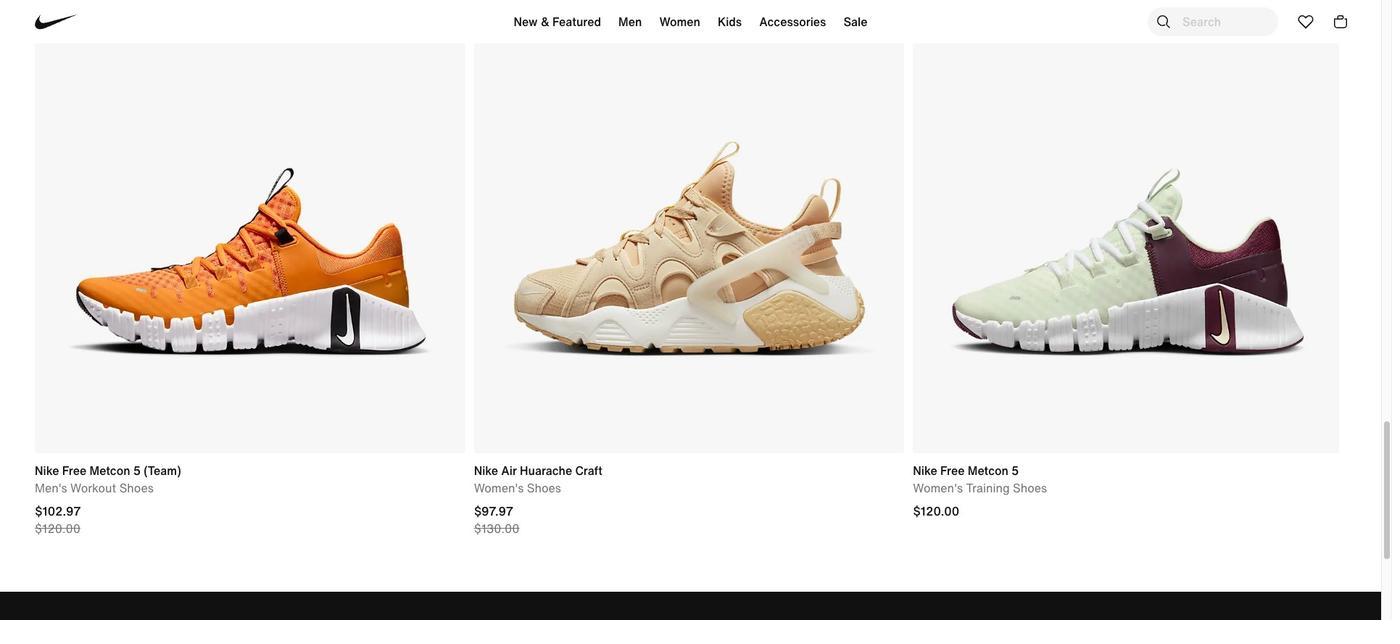 Task type: locate. For each thing, give the bounding box(es) containing it.
metcon for workout
[[90, 462, 130, 480]]

5 left (team)
[[133, 462, 141, 480]]

2 horizontal spatial nike
[[914, 462, 938, 480]]

(team)
[[144, 462, 181, 480]]

nike left air
[[474, 462, 499, 480]]

women
[[660, 13, 701, 30]]

nike inside nike free metcon 5 women's training shoes $120.00
[[914, 462, 938, 480]]

shoes
[[119, 480, 154, 497], [527, 480, 561, 497], [1013, 480, 1048, 497]]

$97.97
[[474, 503, 514, 520]]

0 horizontal spatial 5
[[133, 462, 141, 480]]

1 metcon from the left
[[90, 462, 130, 480]]

2 horizontal spatial shoes
[[1013, 480, 1048, 497]]

1 horizontal spatial metcon
[[968, 462, 1009, 480]]

huarache
[[520, 462, 573, 480]]

women's inside nike air huarache craft women's shoes $97.97 $130.00
[[474, 480, 524, 497]]

new
[[514, 13, 538, 30]]

women's left training
[[914, 480, 963, 497]]

free up $102.97
[[62, 462, 87, 480]]

free
[[62, 462, 87, 480], [941, 462, 965, 480]]

women's up $97.97
[[474, 480, 524, 497]]

free left training
[[941, 462, 965, 480]]

shoes right training
[[1013, 480, 1048, 497]]

2 women's from the left
[[914, 480, 963, 497]]

$130.00
[[474, 520, 520, 538]]

2 5 from the left
[[1012, 462, 1020, 480]]

1 women's from the left
[[474, 480, 524, 497]]

metcon inside nike free metcon 5 women's training shoes $120.00
[[968, 462, 1009, 480]]

nike for nike free metcon 5
[[914, 462, 938, 480]]

0 horizontal spatial shoes
[[119, 480, 154, 497]]

1 horizontal spatial women's
[[914, 480, 963, 497]]

women's
[[474, 480, 524, 497], [914, 480, 963, 497]]

2 shoes from the left
[[527, 480, 561, 497]]

1 shoes from the left
[[119, 480, 154, 497]]

accessories
[[760, 13, 827, 30]]

1 5 from the left
[[133, 462, 141, 480]]

1 horizontal spatial free
[[941, 462, 965, 480]]

1 horizontal spatial 5
[[1012, 462, 1020, 480]]

5 right training
[[1012, 462, 1020, 480]]

nike left training
[[914, 462, 938, 480]]

shoes inside nike free metcon 5 (team) men's workout shoes $102.97 $120.00
[[119, 480, 154, 497]]

free inside nike free metcon 5 women's training shoes $120.00
[[941, 462, 965, 480]]

women's inside nike free metcon 5 women's training shoes $120.00
[[914, 480, 963, 497]]

menu bar containing new & featured
[[247, 3, 1135, 46]]

0 horizontal spatial $120.00
[[35, 520, 80, 538]]

2 metcon from the left
[[968, 462, 1009, 480]]

nike for nike free metcon 5 (team)
[[35, 462, 59, 480]]

nike up $102.97
[[35, 462, 59, 480]]

0 horizontal spatial nike
[[35, 462, 59, 480]]

3 shoes from the left
[[1013, 480, 1048, 497]]

0 horizontal spatial women's
[[474, 480, 524, 497]]

men's workout shoes image
[[35, 23, 465, 454]]

2 nike from the left
[[474, 462, 499, 480]]

accessories link
[[751, 4, 835, 45]]

men link
[[610, 4, 651, 45]]

air
[[502, 462, 517, 480]]

1 nike from the left
[[35, 462, 59, 480]]

menu bar
[[247, 3, 1135, 46]]

1 horizontal spatial nike
[[474, 462, 499, 480]]

shoes inside nike free metcon 5 women's training shoes $120.00
[[1013, 480, 1048, 497]]

0 horizontal spatial free
[[62, 462, 87, 480]]

metcon
[[90, 462, 130, 480], [968, 462, 1009, 480]]

free inside nike free metcon 5 (team) men's workout shoes $102.97 $120.00
[[62, 462, 87, 480]]

3 nike from the left
[[914, 462, 938, 480]]

1 horizontal spatial shoes
[[527, 480, 561, 497]]

nike free metcon 5 (team) men's workout shoes $102.97 $120.00
[[35, 462, 181, 538]]

nike inside nike free metcon 5 (team) men's workout shoes $102.97 $120.00
[[35, 462, 59, 480]]

1 horizontal spatial $120.00
[[914, 503, 960, 520]]

shoes right workout
[[119, 480, 154, 497]]

metcon inside nike free metcon 5 (team) men's workout shoes $102.97 $120.00
[[90, 462, 130, 480]]

5 inside nike free metcon 5 (team) men's workout shoes $102.97 $120.00
[[133, 462, 141, 480]]

5
[[133, 462, 141, 480], [1012, 462, 1020, 480]]

0 horizontal spatial metcon
[[90, 462, 130, 480]]

new & featured
[[514, 13, 601, 30]]

nike for nike air huarache craft
[[474, 462, 499, 480]]

1 free from the left
[[62, 462, 87, 480]]

open search modal image
[[1156, 13, 1173, 30]]

nike inside nike air huarache craft women's shoes $97.97 $130.00
[[474, 462, 499, 480]]

women's shoes image
[[474, 23, 905, 454]]

$120.00 inside nike free metcon 5 women's training shoes $120.00
[[914, 503, 960, 520]]

5 inside nike free metcon 5 women's training shoes $120.00
[[1012, 462, 1020, 480]]

women's for air
[[474, 480, 524, 497]]

shoes right air
[[527, 480, 561, 497]]

training
[[967, 480, 1010, 497]]

2 free from the left
[[941, 462, 965, 480]]

nike
[[35, 462, 59, 480], [474, 462, 499, 480], [914, 462, 938, 480]]

$120.00
[[914, 503, 960, 520], [35, 520, 80, 538]]



Task type: describe. For each thing, give the bounding box(es) containing it.
5 for workout
[[133, 462, 141, 480]]

nike air huarache craft women's shoes $97.97 $130.00
[[474, 462, 603, 538]]

women link
[[651, 4, 709, 45]]

sale
[[844, 13, 868, 30]]

women's training shoes image
[[914, 23, 1344, 454]]

new & featured link
[[505, 4, 610, 45]]

$102.97
[[35, 503, 81, 520]]

featured
[[553, 13, 601, 30]]

nike free metcon 5 women's training shoes $120.00
[[914, 462, 1048, 520]]

women's for free
[[914, 480, 963, 497]]

free for men's
[[62, 462, 87, 480]]

favorites image
[[1298, 13, 1315, 30]]

nike home page image
[[28, 0, 85, 51]]

metcon for shoes
[[968, 462, 1009, 480]]

&
[[541, 13, 550, 30]]

free for training
[[941, 462, 965, 480]]

kids link
[[709, 4, 751, 45]]

men
[[619, 13, 642, 30]]

$120.00 inside nike free metcon 5 (team) men's workout shoes $102.97 $120.00
[[35, 520, 80, 538]]

craft
[[576, 462, 603, 480]]

shoes inside nike air huarache craft women's shoes $97.97 $130.00
[[527, 480, 561, 497]]

workout
[[70, 480, 116, 497]]

kids
[[718, 13, 742, 30]]

5 for shoes
[[1012, 462, 1020, 480]]

Search Products text field
[[1148, 7, 1279, 36]]

sale link
[[835, 4, 877, 45]]

men's
[[35, 480, 67, 497]]



Task type: vqa. For each thing, say whether or not it's contained in the screenshot.
'jordan' image
no



